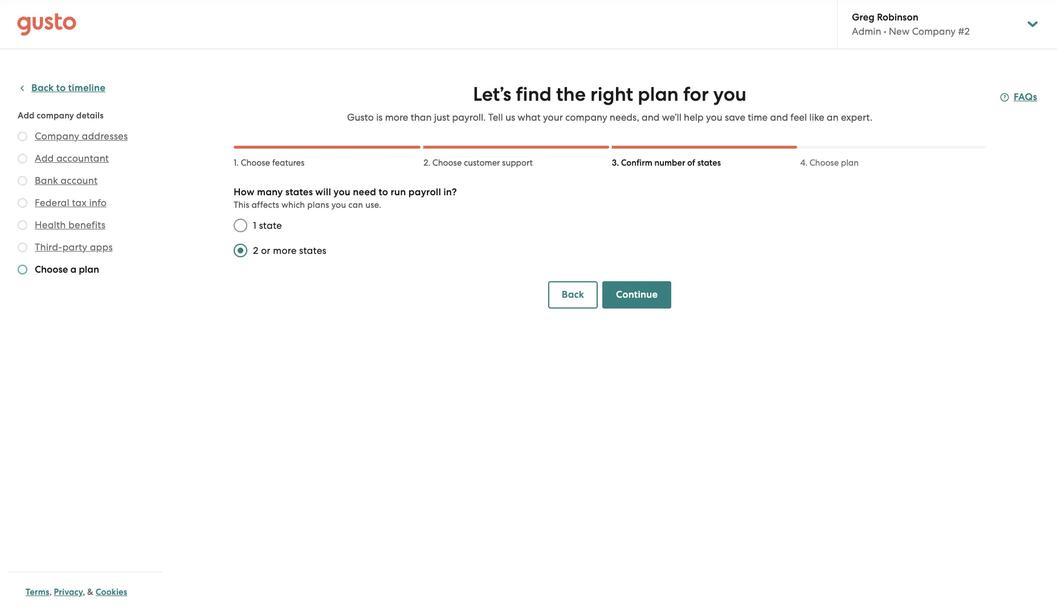 Task type: locate. For each thing, give the bounding box(es) containing it.
choose up how
[[241, 158, 270, 168]]

will
[[315, 186, 331, 198]]

states
[[698, 158, 721, 168], [285, 186, 313, 198], [299, 245, 327, 257]]

in?
[[444, 186, 457, 198]]

more
[[385, 112, 408, 123], [273, 245, 297, 257]]

1 horizontal spatial to
[[379, 186, 388, 198]]

state
[[259, 220, 282, 231]]

check image left 'health'
[[18, 221, 27, 230]]

0 horizontal spatial back
[[31, 82, 54, 94]]

choose up in?
[[433, 158, 462, 168]]

check image left add accountant 'button'
[[18, 154, 27, 164]]

add company details
[[18, 111, 104, 121]]

, left privacy link
[[49, 588, 52, 598]]

plan right a
[[79, 264, 99, 276]]

check image left the choose a plan
[[18, 265, 27, 275]]

check image
[[18, 154, 27, 164], [18, 198, 27, 208], [18, 221, 27, 230], [18, 265, 27, 275]]

bank
[[35, 175, 58, 186]]

1 vertical spatial back
[[562, 289, 584, 301]]

company down the
[[566, 112, 608, 123]]

1 horizontal spatial plan
[[638, 83, 679, 106]]

1 horizontal spatial company
[[566, 112, 608, 123]]

back
[[31, 82, 54, 94], [562, 289, 584, 301]]

let's find the right plan for you gusto is more than just payroll. tell us what your company needs, and we'll help you save time and feel like an expert.
[[347, 83, 873, 123]]

add up bank
[[35, 153, 54, 164]]

2 or more states radio
[[228, 238, 253, 263]]

check image left bank
[[18, 176, 27, 186]]

1 horizontal spatial ,
[[83, 588, 85, 598]]

accountant
[[56, 153, 109, 164]]

states up which
[[285, 186, 313, 198]]

0 vertical spatial back
[[31, 82, 54, 94]]

company down back to timeline button
[[37, 111, 74, 121]]

third-
[[35, 242, 62, 253]]

for
[[684, 83, 709, 106]]

add inside 'button'
[[35, 153, 54, 164]]

0 vertical spatial add
[[18, 111, 35, 121]]

gusto
[[347, 112, 374, 123]]

payroll.
[[452, 112, 486, 123]]

choose for choose customer support
[[433, 158, 462, 168]]

2 or more states
[[253, 245, 327, 257]]

terms link
[[26, 588, 49, 598]]

just
[[434, 112, 450, 123]]

and left feel in the top right of the page
[[770, 112, 788, 123]]

1 check image from the top
[[18, 132, 27, 141]]

party
[[62, 242, 87, 253]]

new
[[889, 26, 910, 37]]

1 horizontal spatial and
[[770, 112, 788, 123]]

2 vertical spatial plan
[[79, 264, 99, 276]]

choose for choose a plan
[[35, 264, 68, 276]]

tell
[[488, 112, 503, 123]]

0 horizontal spatial plan
[[79, 264, 99, 276]]

company inside button
[[35, 131, 79, 142]]

to left timeline
[[56, 82, 66, 94]]

company inside greg robinson admin • new company #2
[[912, 26, 956, 37]]

0 vertical spatial check image
[[18, 132, 27, 141]]

check image for add
[[18, 154, 27, 164]]

back inside button
[[562, 289, 584, 301]]

federal tax info
[[35, 197, 107, 209]]

this
[[234, 200, 250, 210]]

choose
[[241, 158, 270, 168], [433, 158, 462, 168], [810, 158, 839, 168], [35, 264, 68, 276]]

states right of
[[698, 158, 721, 168]]

2 check image from the top
[[18, 198, 27, 208]]

1 horizontal spatial more
[[385, 112, 408, 123]]

health benefits
[[35, 220, 106, 231]]

help
[[684, 112, 704, 123]]

, left &
[[83, 588, 85, 598]]

many
[[257, 186, 283, 198]]

continue button
[[603, 282, 672, 309]]

and
[[642, 112, 660, 123], [770, 112, 788, 123]]

more right 'or'
[[273, 245, 297, 257]]

support
[[502, 158, 533, 168]]

3 check image from the top
[[18, 221, 27, 230]]

add
[[18, 111, 35, 121], [35, 153, 54, 164]]

choose plan
[[810, 158, 859, 168]]

company
[[37, 111, 74, 121], [566, 112, 608, 123]]

privacy
[[54, 588, 83, 598]]

an
[[827, 112, 839, 123]]

choose left a
[[35, 264, 68, 276]]

company down add company details
[[35, 131, 79, 142]]

2 check image from the top
[[18, 176, 27, 186]]

check image for third-
[[18, 243, 27, 253]]

check image for federal
[[18, 198, 27, 208]]

more inside let's find the right plan for you gusto is more than just payroll. tell us what your company needs, and we'll help you save time and feel like an expert.
[[385, 112, 408, 123]]

states inside how many states will you need to run payroll in? this affects which plans you can use.
[[285, 186, 313, 198]]

you
[[714, 83, 747, 106], [706, 112, 723, 123], [334, 186, 351, 198], [332, 200, 346, 210]]

0 horizontal spatial add
[[18, 111, 35, 121]]

0 horizontal spatial ,
[[49, 588, 52, 598]]

check image down add company details
[[18, 132, 27, 141]]

choose inside choose a plan list
[[35, 264, 68, 276]]

1 vertical spatial to
[[379, 186, 388, 198]]

to left the run
[[379, 186, 388, 198]]

and left "we'll"
[[642, 112, 660, 123]]

0 horizontal spatial company
[[35, 131, 79, 142]]

0 horizontal spatial more
[[273, 245, 297, 257]]

check image
[[18, 132, 27, 141], [18, 176, 27, 186], [18, 243, 27, 253]]

1 horizontal spatial add
[[35, 153, 54, 164]]

1 vertical spatial check image
[[18, 176, 27, 186]]

choose for choose plan
[[810, 158, 839, 168]]

plan down expert.
[[841, 158, 859, 168]]

2 vertical spatial states
[[299, 245, 327, 257]]

0 vertical spatial to
[[56, 82, 66, 94]]

2 horizontal spatial plan
[[841, 158, 859, 168]]

more right is
[[385, 112, 408, 123]]

1 check image from the top
[[18, 154, 27, 164]]

right
[[591, 83, 633, 106]]

what
[[518, 112, 541, 123]]

back button
[[548, 282, 598, 309]]

company left #2
[[912, 26, 956, 37]]

needs,
[[610, 112, 640, 123]]

add for add accountant
[[35, 153, 54, 164]]

plan
[[638, 83, 679, 106], [841, 158, 859, 168], [79, 264, 99, 276]]

plan up "we'll"
[[638, 83, 679, 106]]

1 and from the left
[[642, 112, 660, 123]]

1 state
[[253, 220, 282, 231]]

health
[[35, 220, 66, 231]]

which
[[282, 200, 305, 210]]

1 vertical spatial company
[[35, 131, 79, 142]]

1
[[253, 220, 257, 231]]

add for add company details
[[18, 111, 35, 121]]

&
[[87, 588, 94, 598]]

1 horizontal spatial back
[[562, 289, 584, 301]]

0 vertical spatial plan
[[638, 83, 679, 106]]

need
[[353, 186, 376, 198]]

addresses
[[82, 131, 128, 142]]

you right will
[[334, 186, 351, 198]]

1 horizontal spatial company
[[912, 26, 956, 37]]

3 check image from the top
[[18, 243, 27, 253]]

2
[[253, 245, 259, 257]]

add down back to timeline button
[[18, 111, 35, 121]]

company addresses
[[35, 131, 128, 142]]

account
[[61, 175, 98, 186]]

you right 'help'
[[706, 112, 723, 123]]

home image
[[17, 13, 76, 36]]

terms
[[26, 588, 49, 598]]

2 and from the left
[[770, 112, 788, 123]]

0 vertical spatial more
[[385, 112, 408, 123]]

terms , privacy , & cookies
[[26, 588, 127, 598]]

0 horizontal spatial and
[[642, 112, 660, 123]]

check image left third-
[[18, 243, 27, 253]]

choose down like
[[810, 158, 839, 168]]

check image left federal
[[18, 198, 27, 208]]

add accountant
[[35, 153, 109, 164]]

1 vertical spatial states
[[285, 186, 313, 198]]

back inside button
[[31, 82, 54, 94]]

0 horizontal spatial to
[[56, 82, 66, 94]]

check image for health
[[18, 221, 27, 230]]

to inside how many states will you need to run payroll in? this affects which plans you can use.
[[379, 186, 388, 198]]

run
[[391, 186, 406, 198]]

1 vertical spatial plan
[[841, 158, 859, 168]]

1 vertical spatial add
[[35, 153, 54, 164]]

plans
[[307, 200, 329, 210]]

2 vertical spatial check image
[[18, 243, 27, 253]]

0 vertical spatial states
[[698, 158, 721, 168]]

check image for company
[[18, 132, 27, 141]]

0 vertical spatial company
[[912, 26, 956, 37]]

states down plans
[[299, 245, 327, 257]]



Task type: describe. For each thing, give the bounding box(es) containing it.
check image for bank
[[18, 176, 27, 186]]

details
[[76, 111, 104, 121]]

can
[[348, 200, 363, 210]]

plan inside let's find the right plan for you gusto is more than just payroll. tell us what your company needs, and we'll help you save time and feel like an expert.
[[638, 83, 679, 106]]

we'll
[[662, 112, 682, 123]]

use.
[[366, 200, 382, 210]]

choose features
[[241, 158, 305, 168]]

company inside let's find the right plan for you gusto is more than just payroll. tell us what your company needs, and we'll help you save time and feel like an expert.
[[566, 112, 608, 123]]

tax
[[72, 197, 87, 209]]

let's
[[473, 83, 512, 106]]

cookies
[[96, 588, 127, 598]]

federal tax info button
[[35, 196, 107, 210]]

info
[[89, 197, 107, 209]]

expert.
[[841, 112, 873, 123]]

continue
[[616, 289, 658, 301]]

benefits
[[68, 220, 106, 231]]

bank account button
[[35, 174, 98, 188]]

back to timeline
[[31, 82, 105, 94]]

how many states will you need to run payroll in? this affects which plans you can use.
[[234, 186, 457, 210]]

0 horizontal spatial company
[[37, 111, 74, 121]]

states for of
[[698, 158, 721, 168]]

cookies button
[[96, 586, 127, 600]]

back to timeline button
[[18, 82, 105, 95]]

than
[[411, 112, 432, 123]]

how
[[234, 186, 255, 198]]

2 , from the left
[[83, 588, 85, 598]]

of
[[688, 158, 696, 168]]

back for back
[[562, 289, 584, 301]]

faqs
[[1014, 91, 1038, 103]]

choose customer support
[[433, 158, 533, 168]]

confirm number of states
[[621, 158, 721, 168]]

confirm
[[621, 158, 653, 168]]

or
[[261, 245, 271, 257]]

back for back to timeline
[[31, 82, 54, 94]]

your
[[543, 112, 563, 123]]

federal
[[35, 197, 69, 209]]

health benefits button
[[35, 218, 106, 232]]

find
[[516, 83, 552, 106]]

1 , from the left
[[49, 588, 52, 598]]

robinson
[[877, 11, 919, 23]]

you up save
[[714, 83, 747, 106]]

number
[[655, 158, 686, 168]]

choose a plan list
[[18, 129, 158, 279]]

payroll
[[409, 186, 441, 198]]

#2
[[959, 26, 970, 37]]

choose for choose features
[[241, 158, 270, 168]]

features
[[272, 158, 305, 168]]

like
[[810, 112, 825, 123]]

to inside button
[[56, 82, 66, 94]]

third-party apps button
[[35, 241, 113, 254]]

customer
[[464, 158, 500, 168]]

admin
[[852, 26, 882, 37]]

4 check image from the top
[[18, 265, 27, 275]]

feel
[[791, 112, 807, 123]]

states for more
[[299, 245, 327, 257]]

a
[[70, 264, 76, 276]]

1 state radio
[[228, 213, 253, 238]]

faqs button
[[1001, 91, 1038, 104]]

bank account
[[35, 175, 98, 186]]

•
[[884, 26, 887, 37]]

you left can
[[332, 200, 346, 210]]

third-party apps
[[35, 242, 113, 253]]

company addresses button
[[35, 129, 128, 143]]

add accountant button
[[35, 152, 109, 165]]

apps
[[90, 242, 113, 253]]

save
[[725, 112, 746, 123]]

greg robinson admin • new company #2
[[852, 11, 970, 37]]

privacy link
[[54, 588, 83, 598]]

is
[[376, 112, 383, 123]]

greg
[[852, 11, 875, 23]]

affects
[[252, 200, 279, 210]]

the
[[556, 83, 586, 106]]

plan inside choose a plan list
[[79, 264, 99, 276]]

timeline
[[68, 82, 105, 94]]

time
[[748, 112, 768, 123]]

choose a plan
[[35, 264, 99, 276]]

us
[[506, 112, 515, 123]]

1 vertical spatial more
[[273, 245, 297, 257]]



Task type: vqa. For each thing, say whether or not it's contained in the screenshot.
the Greg
yes



